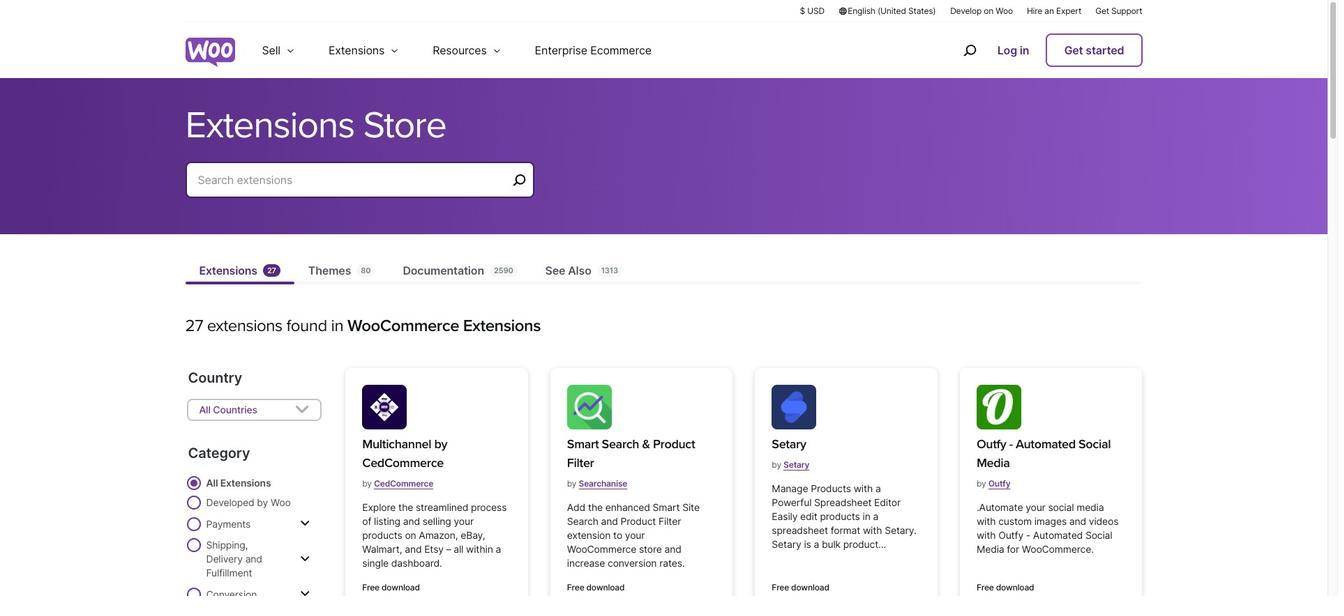 Task type: locate. For each thing, give the bounding box(es) containing it.
the up listing
[[398, 502, 413, 514]]

extensions
[[329, 43, 385, 57], [185, 103, 354, 148], [199, 264, 257, 278], [463, 316, 541, 336], [220, 477, 271, 489]]

within
[[466, 544, 493, 555]]

a right the within at the left of the page
[[496, 544, 501, 555]]

products down spreadsheet
[[820, 511, 860, 523]]

developed by woo
[[206, 497, 291, 509]]

2 download from the left
[[587, 583, 625, 593]]

setary link up manage
[[784, 454, 810, 476]]

27 left themes
[[267, 266, 276, 276]]

hire an expert
[[1027, 6, 1082, 16]]

develop
[[951, 6, 982, 16]]

1 vertical spatial cedcommerce
[[374, 479, 433, 489]]

free download down increase
[[567, 583, 625, 593]]

search left &
[[602, 437, 639, 452]]

1 media from the top
[[977, 456, 1010, 471]]

free download down for
[[977, 583, 1034, 593]]

media
[[1077, 502, 1104, 514]]

1 horizontal spatial 27
[[267, 266, 276, 276]]

1 vertical spatial social
[[1086, 530, 1113, 541]]

multichannel by cedcommerce link
[[362, 435, 511, 473]]

0 vertical spatial get
[[1096, 6, 1109, 16]]

setary link up by setary
[[772, 435, 810, 454]]

automated right ‑
[[1016, 437, 1076, 452]]

resources
[[433, 43, 487, 57]]

0 vertical spatial social
[[1079, 437, 1111, 452]]

selling
[[423, 516, 451, 528]]

and up 'rates.'
[[665, 544, 682, 555]]

0 horizontal spatial on
[[405, 530, 416, 541]]

2 show subcategories image from the top
[[300, 589, 310, 597]]

on inside "link"
[[984, 6, 994, 16]]

themes
[[308, 264, 351, 278]]

1 free from the left
[[362, 583, 380, 593]]

free download for multichannel by cedcommerce
[[362, 583, 420, 593]]

1 vertical spatial product
[[621, 516, 656, 528]]

0 vertical spatial all
[[199, 404, 211, 416]]

all up developed
[[206, 477, 218, 489]]

outfy
[[977, 437, 1007, 452], [989, 479, 1011, 489], [999, 530, 1024, 541]]

cedcommerce inside the multichannel by cedcommerce
[[362, 456, 444, 471]]

get
[[1096, 6, 1109, 16], [1064, 43, 1083, 57]]

1 vertical spatial all
[[206, 477, 218, 489]]

support
[[1112, 6, 1143, 16]]

1 vertical spatial media
[[977, 544, 1005, 555]]

and right listing
[[403, 516, 420, 528]]

woocommerce
[[347, 316, 459, 336], [567, 544, 636, 555]]

etsy
[[424, 544, 444, 555]]

free download for outfy ‑ automated social media
[[977, 583, 1034, 593]]

filter up the store
[[659, 516, 681, 528]]

for
[[1007, 544, 1020, 555]]

–
[[446, 544, 451, 555]]

2 horizontal spatial in
[[1020, 43, 1030, 57]]

on
[[984, 6, 994, 16], [405, 530, 416, 541]]

smart
[[567, 437, 599, 452], [653, 502, 680, 514]]

setary up by setary
[[772, 437, 806, 452]]

download down 'dashboard.'
[[382, 583, 420, 593]]

the inside explore the streamlined process of listing and selling your products on amazon, ebay, walmart, and etsy – all within a single dashboard.
[[398, 502, 413, 514]]

0 vertical spatial woocommerce
[[347, 316, 459, 336]]

download for outfy ‑ automated social media
[[996, 583, 1034, 593]]

27
[[267, 266, 276, 276], [185, 316, 203, 336]]

1 vertical spatial on
[[405, 530, 416, 541]]

by left outfy "link"
[[977, 479, 986, 489]]

2 vertical spatial setary
[[772, 539, 802, 551]]

0 horizontal spatial in
[[331, 316, 344, 336]]

sell
[[262, 43, 280, 57]]

setary link
[[772, 435, 810, 454], [784, 454, 810, 476]]

is
[[804, 539, 811, 551]]

1 vertical spatial filter
[[659, 516, 681, 528]]

filter
[[567, 456, 594, 471], [659, 516, 681, 528]]

3 free download from the left
[[772, 583, 830, 593]]

None search field
[[185, 162, 534, 215]]

0 vertical spatial automated
[[1016, 437, 1076, 452]]

all extensions
[[206, 477, 271, 489]]

filter inside smart search & product filter
[[567, 456, 594, 471]]

in inside service navigation menu element
[[1020, 43, 1030, 57]]

outfy up for
[[999, 530, 1024, 541]]

1 vertical spatial search
[[567, 516, 599, 528]]

add the enhanced smart site search and product filter extension to your woocommerce store and increase conversion rates.
[[567, 502, 700, 569]]

products inside manage products with a powerful spreadsheet editor easily edit products in a spreadsheet format with setary. setary is a bulk product...
[[820, 511, 860, 523]]

download for setary
[[791, 583, 830, 593]]

0 horizontal spatial get
[[1064, 43, 1083, 57]]

amazon,
[[419, 530, 458, 541]]

1 horizontal spatial on
[[984, 6, 994, 16]]

in right found
[[331, 316, 344, 336]]

smart up by searchanise
[[567, 437, 599, 452]]

get left support
[[1096, 6, 1109, 16]]

all for all extensions
[[206, 477, 218, 489]]

extension
[[567, 530, 611, 541]]

search
[[602, 437, 639, 452], [567, 516, 599, 528]]

manage
[[772, 483, 808, 495]]

0 vertical spatial on
[[984, 6, 994, 16]]

product right &
[[653, 437, 695, 452]]

1 vertical spatial get
[[1064, 43, 1083, 57]]

payments
[[206, 518, 251, 530]]

your inside .automate your social media with custom images and videos with outfy - automated social media for woocommerce.
[[1026, 502, 1046, 514]]

on left amazon,
[[405, 530, 416, 541]]

setary inside 'link'
[[772, 437, 806, 452]]

all
[[199, 404, 211, 416], [206, 477, 218, 489]]

1 horizontal spatial woocommerce
[[567, 544, 636, 555]]

0 horizontal spatial products
[[362, 530, 402, 541]]

products inside explore the streamlined process of listing and selling your products on amazon, ebay, walmart, and etsy – all within a single dashboard.
[[362, 530, 402, 541]]

smart left site
[[653, 502, 680, 514]]

0 vertical spatial search
[[602, 437, 639, 452]]

documentation
[[403, 264, 484, 278]]

1 horizontal spatial get
[[1096, 6, 1109, 16]]

4 free from the left
[[977, 583, 994, 593]]

on right develop
[[984, 6, 994, 16]]

1 horizontal spatial smart
[[653, 502, 680, 514]]

0 vertical spatial in
[[1020, 43, 1030, 57]]

a up editor
[[876, 483, 881, 495]]

woo down all extensions
[[271, 497, 291, 509]]

your up ebay,
[[454, 516, 474, 528]]

english (united states) button
[[839, 5, 937, 17]]

0 vertical spatial cedcommerce
[[362, 456, 444, 471]]

download down for
[[996, 583, 1034, 593]]

0 vertical spatial media
[[977, 456, 1010, 471]]

1 vertical spatial show subcategories image
[[300, 589, 310, 597]]

setary inside manage products with a powerful spreadsheet editor easily edit products in a spreadsheet format with setary. setary is a bulk product...
[[772, 539, 802, 551]]

1 horizontal spatial search
[[602, 437, 639, 452]]

social up media
[[1079, 437, 1111, 452]]

2 free download from the left
[[567, 583, 625, 593]]

the right add
[[588, 502, 603, 514]]

the inside add the enhanced smart site search and product filter extension to your woocommerce store and increase conversion rates.
[[588, 502, 603, 514]]

extensions inside extensions button
[[329, 43, 385, 57]]

product inside add the enhanced smart site search and product filter extension to your woocommerce store and increase conversion rates.
[[621, 516, 656, 528]]

0 vertical spatial setary
[[772, 437, 806, 452]]

1 horizontal spatial filter
[[659, 516, 681, 528]]

2 vertical spatial in
[[863, 511, 871, 523]]

by for setary
[[772, 460, 781, 470]]

.automate your social media with custom images and videos with outfy - automated social media for woocommerce.
[[977, 502, 1119, 555]]

by up explore at the left
[[362, 479, 372, 489]]

1 vertical spatial your
[[454, 516, 474, 528]]

download for smart search & product filter
[[587, 583, 625, 593]]

delivery
[[206, 553, 243, 565]]

log in link
[[992, 35, 1035, 66]]

0 vertical spatial 27
[[267, 266, 276, 276]]

.automate
[[977, 502, 1023, 514]]

see also
[[545, 264, 592, 278]]

setary down spreadsheet
[[772, 539, 802, 551]]

woocommerce down extension
[[567, 544, 636, 555]]

setary.
[[885, 525, 917, 537]]

by up manage
[[772, 460, 781, 470]]

developed
[[206, 497, 254, 509]]

0 vertical spatial filter
[[567, 456, 594, 471]]

0 horizontal spatial smart
[[567, 437, 599, 452]]

1 vertical spatial woocommerce
[[567, 544, 636, 555]]

filter up by searchanise
[[567, 456, 594, 471]]

get support link
[[1096, 5, 1143, 17]]

service navigation menu element
[[933, 28, 1143, 73]]

0 horizontal spatial your
[[454, 516, 474, 528]]

1 download from the left
[[382, 583, 420, 593]]

setary up manage
[[784, 460, 810, 470]]

and inside shipping, delivery and fulfillment
[[245, 553, 262, 565]]

0 vertical spatial outfy
[[977, 437, 1007, 452]]

1 the from the left
[[398, 502, 413, 514]]

0 horizontal spatial search
[[567, 516, 599, 528]]

get for get support
[[1096, 6, 1109, 16]]

explore
[[362, 502, 396, 514]]

cedcommerce down multichannel
[[362, 456, 444, 471]]

0 vertical spatial your
[[1026, 502, 1046, 514]]

in right log
[[1020, 43, 1030, 57]]

images
[[1035, 516, 1067, 528]]

2 vertical spatial outfy
[[999, 530, 1024, 541]]

download down "is"
[[791, 583, 830, 593]]

1 horizontal spatial in
[[863, 511, 871, 523]]

products for setary
[[820, 511, 860, 523]]

get for get started
[[1064, 43, 1083, 57]]

and
[[403, 516, 420, 528], [601, 516, 618, 528], [1070, 516, 1087, 528], [405, 544, 422, 555], [665, 544, 682, 555], [245, 553, 262, 565]]

2 vertical spatial your
[[625, 530, 645, 541]]

and up fulfillment
[[245, 553, 262, 565]]

27 left extensions
[[185, 316, 203, 336]]

media
[[977, 456, 1010, 471], [977, 544, 1005, 555]]

outfy up .automate
[[989, 479, 1011, 489]]

and up "to"
[[601, 516, 618, 528]]

0 vertical spatial products
[[820, 511, 860, 523]]

2 media from the top
[[977, 544, 1005, 555]]

media left for
[[977, 544, 1005, 555]]

1 vertical spatial smart
[[653, 502, 680, 514]]

media up 'by outfy'
[[977, 456, 1010, 471]]

shipping,
[[206, 539, 248, 551]]

and down media
[[1070, 516, 1087, 528]]

0 horizontal spatial the
[[398, 502, 413, 514]]

all inside field
[[199, 404, 211, 416]]

by for outfy ‑ automated social media
[[977, 479, 986, 489]]

27 extensions found in woocommerce extensions
[[185, 316, 541, 336]]

search up extension
[[567, 516, 599, 528]]

outfy left ‑
[[977, 437, 1007, 452]]

outfy inside outfy ‑ automated social media
[[977, 437, 1007, 452]]

1 horizontal spatial the
[[588, 502, 603, 514]]

woo for develop on woo
[[996, 6, 1013, 16]]

woo left hire
[[996, 6, 1013, 16]]

enterprise ecommerce link
[[518, 22, 668, 78]]

automated inside outfy ‑ automated social media
[[1016, 437, 1076, 452]]

free download down "is"
[[772, 583, 830, 593]]

hire
[[1027, 6, 1043, 16]]

3 free from the left
[[772, 583, 789, 593]]

product down "enhanced"
[[621, 516, 656, 528]]

in down spreadsheet
[[863, 511, 871, 523]]

2 the from the left
[[588, 502, 603, 514]]

in
[[1020, 43, 1030, 57], [331, 316, 344, 336], [863, 511, 871, 523]]

free for setary
[[772, 583, 789, 593]]

0 horizontal spatial 27
[[185, 316, 203, 336]]

by up add
[[567, 479, 577, 489]]

1 vertical spatial woo
[[271, 497, 291, 509]]

0 horizontal spatial filter
[[567, 456, 594, 471]]

all left countries
[[199, 404, 211, 416]]

1 horizontal spatial woo
[[996, 6, 1013, 16]]

1 vertical spatial 27
[[185, 316, 203, 336]]

show subcategories image
[[300, 518, 310, 530]]

social down the videos
[[1086, 530, 1113, 541]]

0 vertical spatial product
[[653, 437, 695, 452]]

1 horizontal spatial your
[[625, 530, 645, 541]]

4 download from the left
[[996, 583, 1034, 593]]

0 vertical spatial smart
[[567, 437, 599, 452]]

cedcommerce
[[362, 456, 444, 471], [374, 479, 433, 489]]

free download
[[362, 583, 420, 593], [567, 583, 625, 593], [772, 583, 830, 593], [977, 583, 1034, 593]]

get inside service navigation menu element
[[1064, 43, 1083, 57]]

walmart,
[[362, 544, 402, 555]]

the
[[398, 502, 413, 514], [588, 502, 603, 514]]

cedcommerce down the multichannel by cedcommerce
[[374, 479, 433, 489]]

0 horizontal spatial woo
[[271, 497, 291, 509]]

a down editor
[[873, 511, 879, 523]]

get started
[[1064, 43, 1125, 57]]

by down all extensions
[[257, 497, 268, 509]]

1 horizontal spatial products
[[820, 511, 860, 523]]

your
[[1026, 502, 1046, 514], [454, 516, 474, 528], [625, 530, 645, 541]]

woocommerce down 80
[[347, 316, 459, 336]]

woo inside "link"
[[996, 6, 1013, 16]]

2 free from the left
[[567, 583, 584, 593]]

automated up woocommerce.
[[1033, 530, 1083, 541]]

english (united states)
[[848, 6, 936, 16]]

free download down single
[[362, 583, 420, 593]]

add
[[567, 502, 586, 514]]

4 free download from the left
[[977, 583, 1034, 593]]

editor
[[874, 497, 901, 509]]

and up 'dashboard.'
[[405, 544, 422, 555]]

and inside .automate your social media with custom images and videos with outfy - automated social media for woocommerce.
[[1070, 516, 1087, 528]]

product
[[653, 437, 695, 452], [621, 516, 656, 528]]

products
[[820, 511, 860, 523], [362, 530, 402, 541]]

your right "to"
[[625, 530, 645, 541]]

3 download from the left
[[791, 583, 830, 593]]

social
[[1048, 502, 1074, 514]]

shipping, delivery and fulfillment
[[206, 539, 262, 579]]

by setary
[[772, 460, 810, 470]]

show subcategories image
[[300, 554, 310, 565], [300, 589, 310, 597]]

with
[[854, 483, 873, 495], [977, 516, 996, 528], [863, 525, 882, 537], [977, 530, 996, 541]]

a right "is"
[[814, 539, 819, 551]]

by right multichannel
[[434, 437, 447, 452]]

get left started
[[1064, 43, 1083, 57]]

to
[[613, 530, 622, 541]]

products up the walmart,
[[362, 530, 402, 541]]

1 vertical spatial automated
[[1033, 530, 1083, 541]]

2 horizontal spatial your
[[1026, 502, 1046, 514]]

download down increase
[[587, 583, 625, 593]]

on inside explore the streamlined process of listing and selling your products on amazon, ebay, walmart, and etsy – all within a single dashboard.
[[405, 530, 416, 541]]

by outfy
[[977, 479, 1011, 489]]

0 vertical spatial woo
[[996, 6, 1013, 16]]

1 free download from the left
[[362, 583, 420, 593]]

0 vertical spatial show subcategories image
[[300, 554, 310, 565]]

your up images
[[1026, 502, 1046, 514]]

1 vertical spatial products
[[362, 530, 402, 541]]



Task type: describe. For each thing, give the bounding box(es) containing it.
automated inside .automate your social media with custom images and videos with outfy - automated social media for woocommerce.
[[1033, 530, 1083, 541]]

also
[[568, 264, 592, 278]]

&
[[642, 437, 650, 452]]

bulk
[[822, 539, 841, 551]]

site
[[683, 502, 700, 514]]

woocommerce.
[[1022, 544, 1094, 555]]

searchanise
[[579, 479, 627, 489]]

log
[[998, 43, 1017, 57]]

download for multichannel by cedcommerce
[[382, 583, 420, 593]]

english
[[848, 6, 876, 16]]

woo for developed by woo
[[271, 497, 291, 509]]

multichannel
[[362, 437, 431, 452]]

products for multichannel by cedcommerce
[[362, 530, 402, 541]]

enterprise ecommerce
[[535, 43, 652, 57]]

filter inside add the enhanced smart site search and product filter extension to your woocommerce store and increase conversion rates.
[[659, 516, 681, 528]]

videos
[[1089, 516, 1119, 528]]

by inside the multichannel by cedcommerce
[[434, 437, 447, 452]]

1 vertical spatial in
[[331, 316, 344, 336]]

your inside add the enhanced smart site search and product filter extension to your woocommerce store and increase conversion rates.
[[625, 530, 645, 541]]

outfy inside .automate your social media with custom images and videos with outfy - automated social media for woocommerce.
[[999, 530, 1024, 541]]

develop on woo
[[951, 6, 1013, 16]]

expert
[[1056, 6, 1082, 16]]

easily
[[772, 511, 798, 523]]

products
[[811, 483, 851, 495]]

extensions
[[207, 316, 282, 336]]

enhanced
[[606, 502, 650, 514]]

by searchanise
[[567, 479, 627, 489]]

free for outfy ‑ automated social media
[[977, 583, 994, 593]]

smart inside smart search & product filter
[[567, 437, 599, 452]]

rates.
[[660, 558, 685, 569]]

all countries
[[199, 404, 257, 416]]

conversion
[[608, 558, 657, 569]]

store
[[363, 103, 446, 148]]

store
[[639, 544, 662, 555]]

resources button
[[416, 22, 518, 78]]

extensions store
[[185, 103, 446, 148]]

your inside explore the streamlined process of listing and selling your products on amazon, ebay, walmart, and etsy – all within a single dashboard.
[[454, 516, 474, 528]]

27 for 27 extensions found in woocommerce extensions
[[185, 316, 203, 336]]

powerful
[[772, 497, 812, 509]]

outfy ‑ automated social media
[[977, 437, 1111, 471]]

outfy link
[[989, 473, 1011, 495]]

smart inside add the enhanced smart site search and product filter extension to your woocommerce store and increase conversion rates.
[[653, 502, 680, 514]]

spreadsheet
[[814, 497, 872, 509]]

fulfillment
[[206, 567, 252, 579]]

manage products with a powerful spreadsheet editor easily edit products in a spreadsheet format with setary. setary is a bulk product...
[[772, 483, 917, 551]]

explore the streamlined process of listing and selling your products on amazon, ebay, walmart, and etsy – all within a single dashboard.
[[362, 502, 507, 569]]

1313
[[601, 266, 618, 276]]

an
[[1045, 6, 1054, 16]]

(united
[[878, 6, 906, 16]]

cedcommerce link
[[374, 473, 433, 495]]

product...
[[843, 539, 886, 551]]

the for multichannel by cedcommerce
[[398, 502, 413, 514]]

-
[[1026, 530, 1031, 541]]

social inside .automate your social media with custom images and videos with outfy - automated social media for woocommerce.
[[1086, 530, 1113, 541]]

80
[[361, 266, 371, 276]]

media inside .automate your social media with custom images and videos with outfy - automated social media for woocommerce.
[[977, 544, 1005, 555]]

$
[[800, 6, 805, 16]]

streamlined
[[416, 502, 468, 514]]

woocommerce inside add the enhanced smart site search and product filter extension to your woocommerce store and increase conversion rates.
[[567, 544, 636, 555]]

get started link
[[1046, 33, 1143, 67]]

usd
[[807, 6, 825, 16]]

search inside add the enhanced smart site search and product filter extension to your woocommerce store and increase conversion rates.
[[567, 516, 599, 528]]

all for all countries
[[199, 404, 211, 416]]

Search extensions search field
[[198, 170, 508, 190]]

enterprise
[[535, 43, 588, 57]]

search inside smart search & product filter
[[602, 437, 639, 452]]

develop on woo link
[[951, 5, 1013, 17]]

smart search & product filter
[[567, 437, 695, 471]]

1 show subcategories image from the top
[[300, 554, 310, 565]]

media inside outfy ‑ automated social media
[[977, 456, 1010, 471]]

1 vertical spatial outfy
[[989, 479, 1011, 489]]

a inside explore the streamlined process of listing and selling your products on amazon, ebay, walmart, and etsy – all within a single dashboard.
[[496, 544, 501, 555]]

free download for smart search & product filter
[[567, 583, 625, 593]]

states)
[[908, 6, 936, 16]]

Filter countries field
[[187, 399, 322, 421]]

the for smart search & product filter
[[588, 502, 603, 514]]

free for smart search & product filter
[[567, 583, 584, 593]]

ecommerce
[[591, 43, 652, 57]]

‑
[[1010, 437, 1013, 452]]

social inside outfy ‑ automated social media
[[1079, 437, 1111, 452]]

format
[[831, 525, 860, 537]]

$ usd button
[[800, 5, 825, 17]]

get support
[[1096, 6, 1143, 16]]

hire an expert link
[[1027, 5, 1082, 17]]

2590
[[494, 266, 513, 276]]

1 vertical spatial setary
[[784, 460, 810, 470]]

process
[[471, 502, 507, 514]]

free download for setary
[[772, 583, 830, 593]]

angle down image
[[295, 402, 309, 419]]

extensions store link
[[185, 103, 1143, 148]]

smart search & product filter link
[[567, 435, 716, 473]]

of
[[362, 516, 371, 528]]

custom
[[999, 516, 1032, 528]]

0 horizontal spatial woocommerce
[[347, 316, 459, 336]]

found
[[286, 316, 327, 336]]

increase
[[567, 558, 605, 569]]

by for multichannel by cedcommerce
[[362, 479, 372, 489]]

27 for 27
[[267, 266, 276, 276]]

in inside manage products with a powerful spreadsheet editor easily edit products in a spreadsheet format with setary. setary is a bulk product...
[[863, 511, 871, 523]]

searchanise link
[[579, 473, 627, 495]]

countries
[[213, 404, 257, 416]]

dashboard.
[[391, 558, 442, 569]]

by cedcommerce
[[362, 479, 433, 489]]

free for multichannel by cedcommerce
[[362, 583, 380, 593]]

log in
[[998, 43, 1030, 57]]

outfy ‑ automated social media link
[[977, 435, 1126, 473]]

edit
[[800, 511, 818, 523]]

single
[[362, 558, 389, 569]]

sell button
[[245, 22, 312, 78]]

product inside smart search & product filter
[[653, 437, 695, 452]]

by for smart search & product filter
[[567, 479, 577, 489]]

listing
[[374, 516, 401, 528]]

see
[[545, 264, 565, 278]]

spreadsheet
[[772, 525, 828, 537]]

search image
[[959, 39, 981, 61]]



Task type: vqa. For each thing, say whether or not it's contained in the screenshot.
more
no



